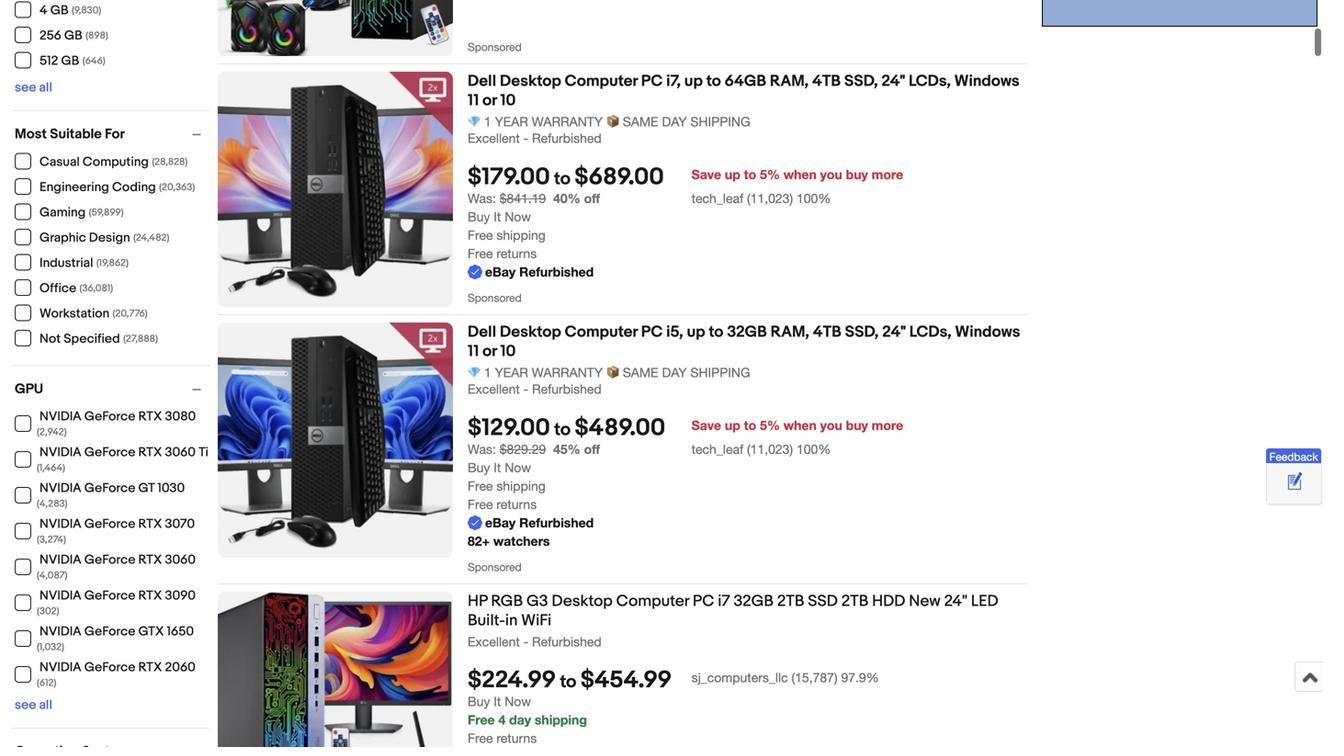 Task type: describe. For each thing, give the bounding box(es) containing it.
(1,464)
[[37, 462, 65, 474]]

up inside dell desktop computer pc i5, up to 32gb ram, 4tb ssd, 24" lcds, windows 11 or 10 💎 1 year warranty 📦 same day shipping excellent - refurbished
[[687, 323, 706, 342]]

dell rgb desktop i7 gaming pc gtx nvidia 32gb ram 1tb ssd 2tb hdd new 24 in wifi image
[[218, 0, 453, 56]]

computer inside hp rgb g3 desktop computer pc i7 32gb 2tb ssd 2tb hdd new 24" led built-in wifi excellent - refurbished
[[617, 592, 690, 611]]

rtx for nvidia geforce rtx 3070
[[138, 517, 162, 532]]

casual computing (28,828)
[[40, 154, 188, 170]]

10 for $179.00
[[501, 91, 516, 110]]

excellent for $129.00
[[468, 382, 520, 397]]

see all for 512 gb
[[15, 80, 52, 96]]

ebay refurbished text field for $129.00
[[468, 514, 594, 532]]

11 for $179.00
[[468, 91, 479, 110]]

nvidia for nvidia geforce rtx 2060
[[40, 660, 82, 676]]

buy for tech_leaf (11,023) 100% buy it now free shipping free returns ebay refurbished 82+ watchers
[[468, 460, 490, 475]]

$179.00 to $689.00
[[468, 163, 664, 192]]

(36,081)
[[80, 283, 113, 295]]

24" for $689.00
[[882, 72, 906, 91]]

32gb for ram,
[[727, 323, 767, 342]]

gaming
[[40, 205, 86, 221]]

nvidia geforce rtx 2060 (612)
[[37, 660, 196, 689]]

gpu
[[15, 381, 43, 398]]

now for tech_leaf (11,023) 100% buy it now free shipping free returns ebay refurbished
[[505, 209, 531, 224]]

Sponsored text field
[[468, 540, 531, 576]]

see all button for 512 gb
[[15, 80, 52, 96]]

see all button for nvidia geforce gt 1030
[[15, 698, 52, 713]]

pc inside hp rgb g3 desktop computer pc i7 32gb 2tb ssd 2tb hdd new 24" led built-in wifi excellent - refurbished
[[693, 592, 715, 611]]

it for tech_leaf (11,023) 100% buy it now free shipping free returns ebay refurbished 82+ watchers
[[494, 460, 501, 475]]

i5,
[[667, 323, 684, 342]]

see all for nvidia geforce gt 1030
[[15, 698, 52, 713]]

sj_computers_llc
[[692, 670, 788, 685]]

1650
[[167, 624, 194, 640]]

32gb for 2tb
[[734, 592, 774, 611]]

to inside dell desktop computer pc i5, up to 32gb ram, 4tb ssd, 24" lcds, windows 11 or 10 💎 1 year warranty 📦 same day shipping excellent - refurbished
[[709, 323, 724, 342]]

sponsored for 2nd sponsored text field from the bottom
[[468, 40, 522, 53]]

watchers
[[494, 534, 550, 549]]

(20,776)
[[113, 308, 148, 320]]

1 sponsored text field from the top
[[468, 19, 531, 56]]

to inside dell desktop computer pc i7, up to 64gb ram, 4tb ssd, 24" lcds, windows 11 or 10 💎 1 year warranty 📦 same day shipping excellent - refurbished
[[707, 72, 721, 91]]

hp rgb g3 desktop computer pc i7 32gb 2tb ssd 2tb hdd new 24" led built-in wifi heading
[[468, 592, 999, 631]]

(15,787)
[[792, 670, 838, 685]]

workstation (20,776)
[[40, 306, 148, 322]]

3 free from the top
[[468, 478, 493, 494]]

3060 for nvidia geforce rtx 3060
[[165, 553, 196, 568]]

for
[[105, 126, 125, 142]]

(20,363)
[[159, 182, 195, 194]]

refurbished inside dell desktop computer pc i5, up to 32gb ram, 4tb ssd, 24" lcds, windows 11 or 10 💎 1 year warranty 📦 same day shipping excellent - refurbished
[[532, 382, 602, 397]]

dell desktop computer pc i7, up to 64gb ram, 4tb ssd, 24" lcds, windows 11 or 10 image
[[218, 72, 453, 307]]

up inside 'save up to 5% when you buy more was: $829.29 45% off'
[[725, 418, 741, 433]]

lcds, for $489.00
[[910, 323, 952, 342]]

10 for $129.00
[[501, 342, 516, 361]]

not specified (27,888)
[[40, 331, 158, 347]]

2 sponsored text field from the top
[[468, 270, 531, 307]]

day for $689.00
[[662, 114, 687, 129]]

more for save up to 5% when you buy more was: $829.29 45% off
[[872, 418, 904, 433]]

now for tech_leaf (11,023) 100% buy it now free shipping free returns ebay refurbished 82+ watchers
[[505, 460, 531, 475]]

rgb
[[491, 592, 523, 611]]

24" inside hp rgb g3 desktop computer pc i7 32gb 2tb ssd 2tb hdd new 24" led built-in wifi excellent - refurbished
[[945, 592, 968, 611]]

5 free from the top
[[468, 713, 495, 728]]

office
[[40, 281, 76, 296]]

office (36,081)
[[40, 281, 113, 296]]

(302)
[[37, 606, 59, 618]]

to inside $179.00 to $689.00
[[554, 168, 571, 190]]

workstation
[[40, 306, 110, 322]]

(2,942)
[[37, 427, 67, 439]]

hp rgb g3 desktop computer pc i7 32gb 2tb ssd 2tb hdd new 24" led built-in wifi excellent - refurbished
[[468, 592, 999, 649]]

ebay for tech_leaf (11,023) 100% buy it now free shipping free returns ebay refurbished 82+ watchers
[[485, 515, 516, 530]]

you for save up to 5% when you buy more was: $841.19 40% off
[[821, 167, 843, 182]]

save for 40%
[[692, 167, 722, 182]]

- for $129.00
[[524, 382, 529, 397]]

nvidia for nvidia geforce rtx 3060 ti
[[40, 445, 82, 461]]

40%
[[554, 191, 581, 206]]

tech_leaf (11,023) 100% buy it now free shipping free returns ebay refurbished 82+ watchers
[[468, 442, 831, 549]]

buy for sj_computers_llc (15,787) 97.9% buy it now free 4 day shipping free returns
[[468, 694, 490, 709]]

off for 45%
[[584, 442, 600, 457]]

to inside $224.99 to $454.99
[[560, 672, 577, 693]]

(28,828)
[[152, 156, 188, 168]]

6 free from the top
[[468, 731, 493, 746]]

see for nvidia
[[15, 698, 36, 713]]

ssd
[[808, 592, 838, 611]]

3070
[[165, 517, 195, 532]]

pc for $489.00
[[642, 323, 663, 342]]

ti
[[199, 445, 209, 461]]

dell desktop computer pc i7, up to 64gb ram, 4tb ssd, 24" lcds, windows 11 or 10 💎 1 year warranty 📦 same day shipping excellent - refurbished
[[468, 72, 1020, 146]]

ram, for $689.00
[[770, 72, 809, 91]]

gb for 4 gb
[[50, 3, 69, 18]]

suitable
[[50, 126, 102, 142]]

desktop for $179.00
[[500, 72, 562, 91]]

82+
[[468, 534, 490, 549]]

$689.00
[[575, 163, 664, 192]]

nvidia geforce rtx 3060 ti (1,464)
[[37, 445, 209, 474]]

$224.99
[[468, 667, 556, 695]]

returns inside sj_computers_llc (15,787) 97.9% buy it now free 4 day shipping free returns
[[497, 731, 537, 746]]

new
[[909, 592, 941, 611]]

desktop inside hp rgb g3 desktop computer pc i7 32gb 2tb ssd 2tb hdd new 24" led built-in wifi excellent - refurbished
[[552, 592, 613, 611]]

nvidia for nvidia geforce rtx 3090
[[40, 588, 82, 604]]

returns for tech_leaf (11,023) 100% buy it now free shipping free returns ebay refurbished 82+ watchers
[[497, 497, 537, 512]]

save for 45%
[[692, 418, 722, 433]]

gpu button
[[15, 381, 210, 398]]

5% for save up to 5% when you buy more was: $841.19 40% off
[[760, 167, 780, 182]]

pc for $689.00
[[642, 72, 663, 91]]

year for $129.00
[[495, 365, 528, 380]]

$224.99 to $454.99
[[468, 667, 672, 695]]

(3,274)
[[37, 534, 66, 546]]

most
[[15, 126, 47, 142]]

graphic design (24,482)
[[40, 230, 170, 246]]

i7,
[[667, 72, 681, 91]]

save up to 5% when you buy more was: $841.19 40% off
[[468, 167, 904, 206]]

(24,482)
[[133, 232, 170, 244]]

$129.00
[[468, 414, 551, 443]]

year for $179.00
[[495, 114, 528, 129]]

up inside dell desktop computer pc i7, up to 64gb ram, 4tb ssd, 24" lcds, windows 11 or 10 💎 1 year warranty 📦 same day shipping excellent - refurbished
[[685, 72, 703, 91]]

hdd
[[873, 592, 906, 611]]

24" for $489.00
[[883, 323, 906, 342]]

97.9%
[[842, 670, 880, 685]]

$841.19
[[500, 191, 546, 206]]

1030
[[158, 481, 185, 496]]

shipping for $689.00
[[691, 114, 751, 129]]

geforce for (3,274)
[[84, 517, 136, 532]]

2060
[[165, 660, 196, 676]]

4tb for $689.00
[[813, 72, 841, 91]]

most suitable for button
[[15, 126, 210, 142]]

geforce for ti
[[84, 445, 136, 461]]

geforce for (4,087)
[[84, 553, 136, 568]]

512 gb (646)
[[40, 53, 105, 69]]

3090
[[165, 588, 196, 604]]

sj_computers_llc (15,787) 97.9% buy it now free 4 day shipping free returns
[[468, 670, 880, 746]]

tech_leaf (11,023) 100% buy it now free shipping free returns ebay refurbished
[[468, 191, 831, 279]]

built-
[[468, 611, 506, 631]]

graphic
[[40, 230, 86, 246]]

nvidia geforce rtx 3080 (2,942)
[[37, 409, 196, 439]]

dell desktop computer pc i7, up to 64gb ram, 4tb ssd, 24" lcds, windows 11 or 10 link
[[468, 72, 1028, 114]]

(612)
[[37, 678, 56, 689]]

feedback
[[1270, 450, 1319, 463]]

4tb for $489.00
[[813, 323, 842, 342]]

(9,830)
[[72, 5, 101, 17]]

📦 for $489.00
[[607, 365, 619, 380]]

sponsored for sponsored text box
[[468, 561, 522, 574]]

now for sj_computers_llc (15,787) 97.9% buy it now free 4 day shipping free returns
[[505, 694, 531, 709]]

see for 512
[[15, 80, 36, 96]]

refurbished inside hp rgb g3 desktop computer pc i7 32gb 2tb ssd 2tb hdd new 24" led built-in wifi excellent - refurbished
[[532, 634, 602, 649]]

0 horizontal spatial 4
[[40, 3, 47, 18]]

was: for save up to 5% when you buy more was: $829.29 45% off
[[468, 442, 496, 457]]

nvidia geforce rtx 3090 (302)
[[37, 588, 196, 618]]

g3
[[527, 592, 548, 611]]

ssd, for $489.00
[[845, 323, 879, 342]]

dell desktop computer pc i5, up to 32gb ram, 4tb ssd, 24" lcds, windows 11 or 10 💎 1 year warranty 📦 same day shipping excellent - refurbished
[[468, 323, 1021, 397]]

ram, for $489.00
[[771, 323, 810, 342]]

dell desktop computer pc i5, up to 32gb ram, 4tb ssd, 24" lcds, windows 11 or 10 link
[[468, 323, 1028, 365]]

more for save up to 5% when you buy more was: $841.19 40% off
[[872, 167, 904, 182]]

same for $689.00
[[623, 114, 659, 129]]

💎 for $129.00
[[468, 365, 481, 380]]

(646)
[[83, 55, 105, 67]]

ebay refurbished text field for $179.00
[[468, 263, 594, 281]]

📦 for $689.00
[[607, 114, 619, 129]]



Task type: locate. For each thing, give the bounding box(es) containing it.
0 vertical spatial now
[[505, 209, 531, 224]]

1 for $179.00
[[484, 114, 492, 129]]

geforce for (612)
[[84, 660, 136, 676]]

to up the 40%
[[554, 168, 571, 190]]

was: for save up to 5% when you buy more was: $841.19 40% off
[[468, 191, 496, 206]]

save up to 5% when you buy more was: $829.29 45% off
[[468, 418, 904, 457]]

warranty inside dell desktop computer pc i5, up to 32gb ram, 4tb ssd, 24" lcds, windows 11 or 10 💎 1 year warranty 📦 same day shipping excellent - refurbished
[[532, 365, 603, 380]]

buy inside the save up to 5% when you buy more was: $841.19 40% off
[[846, 167, 869, 182]]

dell for $129.00
[[468, 323, 497, 342]]

or for $129.00
[[483, 342, 497, 361]]

rtx left 3080
[[138, 409, 162, 425]]

more inside 'save up to 5% when you buy more was: $829.29 45% off'
[[872, 418, 904, 433]]

nvidia up the (1,464)
[[40, 445, 82, 461]]

buy down $129.00
[[468, 460, 490, 475]]

warranty up $129.00 to $489.00
[[532, 365, 603, 380]]

1 vertical spatial see all
[[15, 698, 52, 713]]

2 now from the top
[[505, 460, 531, 475]]

it
[[494, 209, 501, 224], [494, 460, 501, 475], [494, 694, 501, 709]]

0 vertical spatial buy
[[846, 167, 869, 182]]

returns
[[497, 246, 537, 261], [497, 497, 537, 512], [497, 731, 537, 746]]

11
[[468, 91, 479, 110], [468, 342, 479, 361]]

1 vertical spatial gb
[[64, 28, 82, 44]]

2 ebay refurbished text field from the top
[[468, 514, 594, 532]]

rtx inside nvidia geforce rtx 3070 (3,274)
[[138, 517, 162, 532]]

0 vertical spatial excellent
[[468, 131, 520, 146]]

4tb inside dell desktop computer pc i5, up to 32gb ram, 4tb ssd, 24" lcds, windows 11 or 10 💎 1 year warranty 📦 same day shipping excellent - refurbished
[[813, 323, 842, 342]]

see all button down '512' at the left of page
[[15, 80, 52, 96]]

1 day from the top
[[662, 114, 687, 129]]

1 vertical spatial 4
[[499, 713, 506, 728]]

1 vertical spatial lcds,
[[910, 323, 952, 342]]

pc left i5,
[[642, 323, 663, 342]]

0 vertical spatial returns
[[497, 246, 537, 261]]

geforce inside 'nvidia geforce gtx 1650 (1,032)'
[[84, 624, 136, 640]]

engineering coding (20,363)
[[40, 180, 195, 195]]

sponsored inside text box
[[468, 561, 522, 574]]

1 ebay from the top
[[485, 264, 516, 279]]

1 vertical spatial save
[[692, 418, 722, 433]]

0 vertical spatial 32gb
[[727, 323, 767, 342]]

2 geforce from the top
[[84, 445, 136, 461]]

excellent inside hp rgb g3 desktop computer pc i7 32gb 2tb ssd 2tb hdd new 24" led built-in wifi excellent - refurbished
[[468, 634, 520, 649]]

24" inside dell desktop computer pc i5, up to 32gb ram, 4tb ssd, 24" lcds, windows 11 or 10 💎 1 year warranty 📦 same day shipping excellent - refurbished
[[883, 323, 906, 342]]

nvidia geforce rtx 3070 (3,274)
[[37, 517, 195, 546]]

hp
[[468, 592, 488, 611]]

0 vertical spatial same
[[623, 114, 659, 129]]

💎 up $129.00
[[468, 365, 481, 380]]

2 warranty from the top
[[532, 365, 603, 380]]

2 see all button from the top
[[15, 698, 52, 713]]

1 was: from the top
[[468, 191, 496, 206]]

pc left i7
[[693, 592, 715, 611]]

0 vertical spatial 100%
[[797, 191, 831, 206]]

0 vertical spatial see all
[[15, 80, 52, 96]]

to inside $129.00 to $489.00
[[555, 419, 571, 441]]

it for tech_leaf (11,023) 100% buy it now free shipping free returns ebay refurbished
[[494, 209, 501, 224]]

1 shipping from the top
[[691, 114, 751, 129]]

💎 for $179.00
[[468, 114, 481, 129]]

nvidia up the (2,942)
[[40, 409, 82, 425]]

2 was: from the top
[[468, 442, 496, 457]]

10 inside dell desktop computer pc i7, up to 64gb ram, 4tb ssd, 24" lcds, windows 11 or 10 💎 1 year warranty 📦 same day shipping excellent - refurbished
[[501, 91, 516, 110]]

1 vertical spatial day
[[662, 365, 687, 380]]

day inside dell desktop computer pc i7, up to 64gb ram, 4tb ssd, 24" lcds, windows 11 or 10 💎 1 year warranty 📦 same day shipping excellent - refurbished
[[662, 114, 687, 129]]

0 vertical spatial (11,023)
[[747, 191, 793, 206]]

100% for tech_leaf (11,023) 100% buy it now free shipping free returns ebay refurbished 82+ watchers
[[797, 442, 831, 457]]

gb right '512' at the left of page
[[61, 53, 79, 69]]

5% for save up to 5% when you buy more was: $829.29 45% off
[[760, 418, 780, 433]]

2 nvidia from the top
[[40, 445, 82, 461]]

gt
[[138, 481, 155, 496]]

1 vertical spatial ebay refurbished text field
[[468, 514, 594, 532]]

hp rgb g3 desktop computer pc i7 32gb 2tb ssd 2tb hdd new 24" led built-in wifi link
[[468, 592, 1028, 634]]

1 (11,023) from the top
[[747, 191, 793, 206]]

up right i5,
[[687, 323, 706, 342]]

pc inside dell desktop computer pc i5, up to 32gb ram, 4tb ssd, 24" lcds, windows 11 or 10 💎 1 year warranty 📦 same day shipping excellent - refurbished
[[642, 323, 663, 342]]

3060 for nvidia geforce rtx 3060 ti
[[165, 445, 196, 461]]

64gb
[[725, 72, 767, 91]]

5 nvidia from the top
[[40, 553, 82, 568]]

2 10 from the top
[[501, 342, 516, 361]]

2 vertical spatial computer
[[617, 592, 690, 611]]

ebay inside tech_leaf (11,023) 100% buy it now free shipping free returns ebay refurbished
[[485, 264, 516, 279]]

Sponsored text field
[[468, 19, 531, 56], [468, 270, 531, 307]]

32gb inside hp rgb g3 desktop computer pc i7 32gb 2tb ssd 2tb hdd new 24" led built-in wifi excellent - refurbished
[[734, 592, 774, 611]]

rtx inside "nvidia geforce rtx 3060 (4,087)"
[[138, 553, 162, 568]]

warranty
[[532, 114, 603, 129], [532, 365, 603, 380]]

save down dell desktop computer pc i7, up to 64gb ram, 4tb ssd, 24" lcds, windows 11 or 10 💎 1 year warranty 📦 same day shipping excellent - refurbished
[[692, 167, 722, 182]]

0 vertical spatial 3060
[[165, 445, 196, 461]]

2 buy from the top
[[468, 460, 490, 475]]

rtx for nvidia geforce rtx 3080
[[138, 409, 162, 425]]

1 vertical spatial 4tb
[[813, 323, 842, 342]]

more
[[872, 167, 904, 182], [872, 418, 904, 433]]

2 same from the top
[[623, 365, 659, 380]]

led
[[972, 592, 999, 611]]

6 rtx from the top
[[138, 660, 162, 676]]

rtx for nvidia geforce rtx 3090
[[138, 588, 162, 604]]

1 sponsored from the top
[[468, 40, 522, 53]]

geforce for (4,283)
[[84, 481, 136, 496]]

- for $179.00
[[524, 131, 529, 146]]

dell
[[468, 72, 497, 91], [468, 323, 497, 342]]

2 you from the top
[[821, 418, 843, 433]]

nvidia up (1,032) at the left bottom of the page
[[40, 624, 82, 640]]

1 vertical spatial it
[[494, 460, 501, 475]]

up inside the save up to 5% when you buy more was: $841.19 40% off
[[725, 167, 741, 182]]

3060 left ti
[[165, 445, 196, 461]]

0 vertical spatial 4
[[40, 3, 47, 18]]

gb for 512 gb
[[61, 53, 79, 69]]

desktop inside dell desktop computer pc i7, up to 64gb ram, 4tb ssd, 24" lcds, windows 11 or 10 💎 1 year warranty 📦 same day shipping excellent - refurbished
[[500, 72, 562, 91]]

1 vertical spatial computer
[[565, 323, 638, 342]]

0 vertical spatial 5%
[[760, 167, 780, 182]]

to right i5,
[[709, 323, 724, 342]]

0 vertical spatial sponsored
[[468, 40, 522, 53]]

nvidia up (4,283)
[[40, 481, 82, 496]]

100% for tech_leaf (11,023) 100% buy it now free shipping free returns ebay refurbished
[[797, 191, 831, 206]]

📦 inside dell desktop computer pc i7, up to 64gb ram, 4tb ssd, 24" lcds, windows 11 or 10 💎 1 year warranty 📦 same day shipping excellent - refurbished
[[607, 114, 619, 129]]

nvidia up (612)
[[40, 660, 82, 676]]

day down i7,
[[662, 114, 687, 129]]

4 left day
[[499, 713, 506, 728]]

1 10 from the top
[[501, 91, 516, 110]]

excellent for $179.00
[[468, 131, 520, 146]]

nvidia up (3,274)
[[40, 517, 82, 532]]

1 vertical spatial sponsored text field
[[468, 270, 531, 307]]

0 vertical spatial -
[[524, 131, 529, 146]]

5% down dell desktop computer pc i7, up to 64gb ram, 4tb ssd, 24" lcds, windows 11 or 10 💎 1 year warranty 📦 same day shipping excellent - refurbished
[[760, 167, 780, 182]]

rtx inside the nvidia geforce rtx 3080 (2,942)
[[138, 409, 162, 425]]

geforce down nvidia geforce rtx 3070 (3,274)
[[84, 553, 136, 568]]

buy down $179.00
[[468, 209, 490, 224]]

windows
[[955, 72, 1020, 91], [956, 323, 1021, 342]]

32gb inside dell desktop computer pc i5, up to 32gb ram, 4tb ssd, 24" lcds, windows 11 or 10 💎 1 year warranty 📦 same day shipping excellent - refurbished
[[727, 323, 767, 342]]

it down $841.19
[[494, 209, 501, 224]]

4 rtx from the top
[[138, 553, 162, 568]]

1 100% from the top
[[797, 191, 831, 206]]

24" inside dell desktop computer pc i7, up to 64gb ram, 4tb ssd, 24" lcds, windows 11 or 10 💎 1 year warranty 📦 same day shipping excellent - refurbished
[[882, 72, 906, 91]]

256
[[40, 28, 61, 44]]

gb for 256 gb
[[64, 28, 82, 44]]

100% inside tech_leaf (11,023) 100% buy it now free shipping free returns ebay refurbished
[[797, 191, 831, 206]]

📦 up "$489.00"
[[607, 365, 619, 380]]

1 geforce from the top
[[84, 409, 136, 425]]

nvidia for nvidia geforce rtx 3080
[[40, 409, 82, 425]]

(898)
[[86, 30, 108, 42]]

(4,087)
[[37, 570, 67, 582]]

0 vertical spatial dell
[[468, 72, 497, 91]]

4 gb (9,830)
[[40, 3, 101, 18]]

rtx for nvidia geforce rtx 3060 ti
[[138, 445, 162, 461]]

lcds, inside dell desktop computer pc i5, up to 32gb ram, 4tb ssd, 24" lcds, windows 11 or 10 💎 1 year warranty 📦 same day shipping excellent - refurbished
[[910, 323, 952, 342]]

📦 inside dell desktop computer pc i5, up to 32gb ram, 4tb ssd, 24" lcds, windows 11 or 10 💎 1 year warranty 📦 same day shipping excellent - refurbished
[[607, 365, 619, 380]]

rtx for nvidia geforce rtx 2060
[[138, 660, 162, 676]]

0 vertical spatial when
[[784, 167, 817, 182]]

2 - from the top
[[524, 382, 529, 397]]

$129.00 to $489.00
[[468, 414, 666, 443]]

gtx
[[138, 624, 164, 640]]

rtx left the 2060
[[138, 660, 162, 676]]

save inside the save up to 5% when you buy more was: $841.19 40% off
[[692, 167, 722, 182]]

1 vertical spatial buy
[[468, 460, 490, 475]]

1 same from the top
[[623, 114, 659, 129]]

2 vertical spatial 24"
[[945, 592, 968, 611]]

2 📦 from the top
[[607, 365, 619, 380]]

advertisement region
[[1043, 0, 1318, 27]]

8 nvidia from the top
[[40, 660, 82, 676]]

3 nvidia from the top
[[40, 481, 82, 496]]

returns down day
[[497, 731, 537, 746]]

2 vertical spatial sponsored
[[468, 561, 522, 574]]

0 vertical spatial warranty
[[532, 114, 603, 129]]

shipping down $841.19
[[497, 227, 546, 243]]

10 up $179.00
[[501, 91, 516, 110]]

2 save from the top
[[692, 418, 722, 433]]

2 see all from the top
[[15, 698, 52, 713]]

1 see from the top
[[15, 80, 36, 96]]

eBay Refurbished text field
[[468, 263, 594, 281], [468, 514, 594, 532]]

buy
[[846, 167, 869, 182], [846, 418, 869, 433]]

computer inside dell desktop computer pc i5, up to 32gb ram, 4tb ssd, 24" lcds, windows 11 or 10 💎 1 year warranty 📦 same day shipping excellent - refurbished
[[565, 323, 638, 342]]

now up day
[[505, 694, 531, 709]]

same for $489.00
[[623, 365, 659, 380]]

2 rtx from the top
[[138, 445, 162, 461]]

save inside 'save up to 5% when you buy more was: $829.29 45% off'
[[692, 418, 722, 433]]

4tb inside dell desktop computer pc i7, up to 64gb ram, 4tb ssd, 24" lcds, windows 11 or 10 💎 1 year warranty 📦 same day shipping excellent - refurbished
[[813, 72, 841, 91]]

nvidia for nvidia geforce gtx 1650
[[40, 624, 82, 640]]

1 free from the top
[[468, 227, 493, 243]]

6 nvidia from the top
[[40, 588, 82, 604]]

year up $179.00
[[495, 114, 528, 129]]

3 now from the top
[[505, 694, 531, 709]]

when
[[784, 167, 817, 182], [784, 418, 817, 433]]

ebay refurbished text field down $841.19
[[468, 263, 594, 281]]

0 vertical spatial lcds,
[[909, 72, 951, 91]]

(11,023) for tech_leaf (11,023) 100% buy it now free shipping free returns ebay refurbished 82+ watchers
[[747, 442, 793, 457]]

refurbished up $129.00 to $489.00
[[532, 382, 602, 397]]

2 shipping from the top
[[691, 365, 751, 380]]

now down $829.29
[[505, 460, 531, 475]]

ssd, inside dell desktop computer pc i7, up to 64gb ram, 4tb ssd, 24" lcds, windows 11 or 10 💎 1 year warranty 📦 same day shipping excellent - refurbished
[[845, 72, 879, 91]]

it down $829.29
[[494, 460, 501, 475]]

1 2tb from the left
[[778, 592, 805, 611]]

sponsored
[[468, 40, 522, 53], [468, 291, 522, 304], [468, 561, 522, 574]]

3060 up 3090
[[165, 553, 196, 568]]

0 vertical spatial ssd,
[[845, 72, 879, 91]]

nvidia up (4,087)
[[40, 553, 82, 568]]

- inside hp rgb g3 desktop computer pc i7 32gb 2tb ssd 2tb hdd new 24" led built-in wifi excellent - refurbished
[[524, 634, 529, 649]]

geforce for (2,942)
[[84, 409, 136, 425]]

industrial (19,862)
[[40, 256, 129, 271]]

💎 inside dell desktop computer pc i7, up to 64gb ram, 4tb ssd, 24" lcds, windows 11 or 10 💎 1 year warranty 📦 same day shipping excellent - refurbished
[[468, 114, 481, 129]]

dell desktop computer pc i5, up to 32gb ram, 4tb ssd, 24" lcds, windows 11 or 10 image
[[218, 323, 453, 558]]

same
[[623, 114, 659, 129], [623, 365, 659, 380]]

11 inside dell desktop computer pc i5, up to 32gb ram, 4tb ssd, 24" lcds, windows 11 or 10 💎 1 year warranty 📦 same day shipping excellent - refurbished
[[468, 342, 479, 361]]

buy for save up to 5% when you buy more was: $841.19 40% off
[[846, 167, 869, 182]]

you
[[821, 167, 843, 182], [821, 418, 843, 433]]

sponsored for first sponsored text field from the bottom
[[468, 291, 522, 304]]

not
[[40, 331, 61, 347]]

save down dell desktop computer pc i5, up to 32gb ram, 4tb ssd, 24" lcds, windows 11 or 10 💎 1 year warranty 📦 same day shipping excellent - refurbished
[[692, 418, 722, 433]]

ram, inside dell desktop computer pc i7, up to 64gb ram, 4tb ssd, 24" lcds, windows 11 or 10 💎 1 year warranty 📦 same day shipping excellent - refurbished
[[770, 72, 809, 91]]

0 vertical spatial off
[[584, 191, 600, 206]]

2 sponsored from the top
[[468, 291, 522, 304]]

0 vertical spatial shipping
[[691, 114, 751, 129]]

to down dell desktop computer pc i5, up to 32gb ram, 4tb ssd, 24" lcds, windows 11 or 10 💎 1 year warranty 📦 same day shipping excellent - refurbished
[[744, 418, 757, 433]]

off inside 'save up to 5% when you buy more was: $829.29 45% off'
[[584, 442, 600, 457]]

5% down dell desktop computer pc i5, up to 32gb ram, 4tb ssd, 24" lcds, windows 11 or 10 💎 1 year warranty 📦 same day shipping excellent - refurbished
[[760, 418, 780, 433]]

in
[[506, 611, 518, 631]]

was: left $829.29
[[468, 442, 496, 457]]

- inside dell desktop computer pc i5, up to 32gb ram, 4tb ssd, 24" lcds, windows 11 or 10 💎 1 year warranty 📦 same day shipping excellent - refurbished
[[524, 382, 529, 397]]

geforce inside the nvidia geforce rtx 3090 (302)
[[84, 588, 136, 604]]

computer for $489.00
[[565, 323, 638, 342]]

2 day from the top
[[662, 365, 687, 380]]

computer for $689.00
[[565, 72, 638, 91]]

📦
[[607, 114, 619, 129], [607, 365, 619, 380]]

3 buy from the top
[[468, 694, 490, 709]]

returns up watchers
[[497, 497, 537, 512]]

returns inside tech_leaf (11,023) 100% buy it now free shipping free returns ebay refurbished
[[497, 246, 537, 261]]

refurbished inside dell desktop computer pc i7, up to 64gb ram, 4tb ssd, 24" lcds, windows 11 or 10 💎 1 year warranty 📦 same day shipping excellent - refurbished
[[532, 131, 602, 146]]

windows inside dell desktop computer pc i5, up to 32gb ram, 4tb ssd, 24" lcds, windows 11 or 10 💎 1 year warranty 📦 same day shipping excellent - refurbished
[[956, 323, 1021, 342]]

1 vertical spatial off
[[584, 442, 600, 457]]

nvidia for nvidia geforce rtx 3070
[[40, 517, 82, 532]]

rtx down nvidia geforce rtx 3070 (3,274)
[[138, 553, 162, 568]]

2 when from the top
[[784, 418, 817, 433]]

off for 40%
[[584, 191, 600, 206]]

1 vertical spatial 10
[[501, 342, 516, 361]]

windows for $689.00
[[955, 72, 1020, 91]]

1 vertical spatial see
[[15, 698, 36, 713]]

1 vertical spatial 100%
[[797, 442, 831, 457]]

2 vertical spatial it
[[494, 694, 501, 709]]

7 geforce from the top
[[84, 624, 136, 640]]

or inside dell desktop computer pc i5, up to 32gb ram, 4tb ssd, 24" lcds, windows 11 or 10 💎 1 year warranty 📦 same day shipping excellent - refurbished
[[483, 342, 497, 361]]

off right the 40%
[[584, 191, 600, 206]]

2 or from the top
[[483, 342, 497, 361]]

1 vertical spatial same
[[623, 365, 659, 380]]

3 rtx from the top
[[138, 517, 162, 532]]

1 vertical spatial 1
[[484, 365, 492, 380]]

3 returns from the top
[[497, 731, 537, 746]]

nvidia inside nvidia geforce rtx 3070 (3,274)
[[40, 517, 82, 532]]

4 inside sj_computers_llc (15,787) 97.9% buy it now free 4 day shipping free returns
[[499, 713, 506, 728]]

2 free from the top
[[468, 246, 493, 261]]

4 geforce from the top
[[84, 517, 136, 532]]

geforce
[[84, 409, 136, 425], [84, 445, 136, 461], [84, 481, 136, 496], [84, 517, 136, 532], [84, 553, 136, 568], [84, 588, 136, 604], [84, 624, 136, 640], [84, 660, 136, 676]]

1 vertical spatial excellent
[[468, 382, 520, 397]]

11 up $129.00
[[468, 342, 479, 361]]

nvidia inside the nvidia geforce rtx 3080 (2,942)
[[40, 409, 82, 425]]

2 ebay from the top
[[485, 515, 516, 530]]

1 vertical spatial sponsored
[[468, 291, 522, 304]]

geforce down 'nvidia geforce gtx 1650 (1,032)'
[[84, 660, 136, 676]]

rtx inside the nvidia geforce rtx 3090 (302)
[[138, 588, 162, 604]]

warranty for $489.00
[[532, 365, 603, 380]]

0 vertical spatial windows
[[955, 72, 1020, 91]]

2 vertical spatial returns
[[497, 731, 537, 746]]

100%
[[797, 191, 831, 206], [797, 442, 831, 457]]

rtx left 3090
[[138, 588, 162, 604]]

4 free from the top
[[468, 497, 493, 512]]

📦 up $689.00
[[607, 114, 619, 129]]

tech_leaf for tech_leaf (11,023) 100% buy it now free shipping free returns ebay refurbished
[[692, 191, 744, 206]]

see all button
[[15, 80, 52, 96], [15, 698, 52, 713]]

(11,023) inside tech_leaf (11,023) 100% buy it now free shipping free returns ebay refurbished 82+ watchers
[[747, 442, 793, 457]]

nvidia inside nvidia geforce rtx 2060 (612)
[[40, 660, 82, 676]]

0 vertical spatial 10
[[501, 91, 516, 110]]

$454.99
[[581, 667, 672, 695]]

nvidia geforce rtx 3060 (4,087)
[[37, 553, 196, 582]]

4 up 256
[[40, 3, 47, 18]]

coding
[[112, 180, 156, 195]]

0 vertical spatial see all button
[[15, 80, 52, 96]]

tech_leaf for tech_leaf (11,023) 100% buy it now free shipping free returns ebay refurbished 82+ watchers
[[692, 442, 744, 457]]

warranty up $179.00 to $689.00
[[532, 114, 603, 129]]

1 buy from the top
[[846, 167, 869, 182]]

0 vertical spatial more
[[872, 167, 904, 182]]

1 11 from the top
[[468, 91, 479, 110]]

2 💎 from the top
[[468, 365, 481, 380]]

specified
[[64, 331, 120, 347]]

now down $841.19
[[505, 209, 531, 224]]

0 vertical spatial 4tb
[[813, 72, 841, 91]]

0 vertical spatial 💎
[[468, 114, 481, 129]]

windows for $489.00
[[956, 323, 1021, 342]]

4tb
[[813, 72, 841, 91], [813, 323, 842, 342]]

excellent up $179.00
[[468, 131, 520, 146]]

5 rtx from the top
[[138, 588, 162, 604]]

or for $179.00
[[483, 91, 497, 110]]

nvidia inside nvidia geforce gt 1030 (4,283)
[[40, 481, 82, 496]]

see all down (612)
[[15, 698, 52, 713]]

all for 512
[[39, 80, 52, 96]]

2tb right ssd
[[842, 592, 869, 611]]

to down dell desktop computer pc i7, up to 64gb ram, 4tb ssd, 24" lcds, windows 11 or 10 💎 1 year warranty 📦 same day shipping excellent - refurbished
[[744, 167, 757, 182]]

100% inside tech_leaf (11,023) 100% buy it now free shipping free returns ebay refurbished 82+ watchers
[[797, 442, 831, 457]]

1 for $129.00
[[484, 365, 492, 380]]

1 off from the top
[[584, 191, 600, 206]]

year inside dell desktop computer pc i7, up to 64gb ram, 4tb ssd, 24" lcds, windows 11 or 10 💎 1 year warranty 📦 same day shipping excellent - refurbished
[[495, 114, 528, 129]]

to left 64gb
[[707, 72, 721, 91]]

dell inside dell desktop computer pc i7, up to 64gb ram, 4tb ssd, 24" lcds, windows 11 or 10 💎 1 year warranty 📦 same day shipping excellent - refurbished
[[468, 72, 497, 91]]

7 nvidia from the top
[[40, 624, 82, 640]]

2 see from the top
[[15, 698, 36, 713]]

geforce for (1,032)
[[84, 624, 136, 640]]

(27,888)
[[123, 333, 158, 345]]

1 vertical spatial buy
[[846, 418, 869, 433]]

buy for save up to 5% when you buy more was: $829.29 45% off
[[846, 418, 869, 433]]

excellent inside dell desktop computer pc i5, up to 32gb ram, 4tb ssd, 24" lcds, windows 11 or 10 💎 1 year warranty 📦 same day shipping excellent - refurbished
[[468, 382, 520, 397]]

pc left i7,
[[642, 72, 663, 91]]

0 vertical spatial sponsored text field
[[468, 19, 531, 56]]

gb right 256
[[64, 28, 82, 44]]

1 it from the top
[[494, 209, 501, 224]]

buy inside 'save up to 5% when you buy more was: $829.29 45% off'
[[846, 418, 869, 433]]

all for nvidia
[[39, 698, 52, 713]]

1 nvidia from the top
[[40, 409, 82, 425]]

256 gb (898)
[[40, 28, 108, 44]]

geforce down nvidia geforce gt 1030 (4,283)
[[84, 517, 136, 532]]

day inside dell desktop computer pc i5, up to 32gb ram, 4tb ssd, 24" lcds, windows 11 or 10 💎 1 year warranty 📦 same day shipping excellent - refurbished
[[662, 365, 687, 380]]

to inside 'save up to 5% when you buy more was: $829.29 45% off'
[[744, 418, 757, 433]]

desktop
[[500, 72, 562, 91], [500, 323, 562, 342], [552, 592, 613, 611]]

1 vertical spatial 24"
[[883, 323, 906, 342]]

1 rtx from the top
[[138, 409, 162, 425]]

3080
[[165, 409, 196, 425]]

3060 inside nvidia geforce rtx 3060 ti (1,464)
[[165, 445, 196, 461]]

0 vertical spatial tech_leaf
[[692, 191, 744, 206]]

when for save up to 5% when you buy more was: $829.29 45% off
[[784, 418, 817, 433]]

shipping down dell desktop computer pc i7, up to 64gb ram, 4tb ssd, 24" lcds, windows 11 or 10 link
[[691, 114, 751, 129]]

i7
[[718, 592, 731, 611]]

computing
[[83, 154, 149, 170]]

geforce down nvidia geforce rtx 3060 ti (1,464) at the bottom left of page
[[84, 481, 136, 496]]

see all down '512' at the left of page
[[15, 80, 52, 96]]

1 vertical spatial 📦
[[607, 365, 619, 380]]

shipping inside sj_computers_llc (15,787) 97.9% buy it now free 4 day shipping free returns
[[535, 713, 587, 728]]

1 vertical spatial -
[[524, 382, 529, 397]]

2 2tb from the left
[[842, 592, 869, 611]]

nvidia geforce gtx 1650 (1,032)
[[37, 624, 194, 654]]

1 vertical spatial dell
[[468, 323, 497, 342]]

24"
[[882, 72, 906, 91], [883, 323, 906, 342], [945, 592, 968, 611]]

1 vertical spatial all
[[39, 698, 52, 713]]

1 ebay refurbished text field from the top
[[468, 263, 594, 281]]

returns for tech_leaf (11,023) 100% buy it now free shipping free returns ebay refurbished
[[497, 246, 537, 261]]

2tb left ssd
[[778, 592, 805, 611]]

industrial
[[40, 256, 93, 271]]

ebay for tech_leaf (11,023) 100% buy it now free shipping free returns ebay refurbished
[[485, 264, 516, 279]]

1 dell from the top
[[468, 72, 497, 91]]

2 year from the top
[[495, 365, 528, 380]]

1 buy from the top
[[468, 209, 490, 224]]

$179.00
[[468, 163, 550, 192]]

day for $489.00
[[662, 365, 687, 380]]

warranty for $689.00
[[532, 114, 603, 129]]

0 vertical spatial pc
[[642, 72, 663, 91]]

1 vertical spatial ssd,
[[845, 323, 879, 342]]

4
[[40, 3, 47, 18], [499, 713, 506, 728]]

shipping for $489.00
[[691, 365, 751, 380]]

0 vertical spatial ebay
[[485, 264, 516, 279]]

computer left i7
[[617, 592, 690, 611]]

rtx left 3070
[[138, 517, 162, 532]]

$829.29
[[500, 442, 546, 457]]

2 vertical spatial -
[[524, 634, 529, 649]]

casual
[[40, 154, 80, 170]]

same up "$489.00"
[[623, 365, 659, 380]]

computer left i7,
[[565, 72, 638, 91]]

refurbished inside tech_leaf (11,023) 100% buy it now free shipping free returns ebay refurbished
[[520, 264, 594, 279]]

pc inside dell desktop computer pc i7, up to 64gb ram, 4tb ssd, 24" lcds, windows 11 or 10 💎 1 year warranty 📦 same day shipping excellent - refurbished
[[642, 72, 663, 91]]

geforce inside "nvidia geforce rtx 3060 (4,087)"
[[84, 553, 136, 568]]

shipping down $829.29
[[497, 478, 546, 494]]

all down '512' at the left of page
[[39, 80, 52, 96]]

1 warranty from the top
[[532, 114, 603, 129]]

1 vertical spatial 11
[[468, 342, 479, 361]]

buy for tech_leaf (11,023) 100% buy it now free shipping free returns ebay refurbished
[[468, 209, 490, 224]]

nvidia for nvidia geforce gt 1030
[[40, 481, 82, 496]]

1 vertical spatial now
[[505, 460, 531, 475]]

more inside the save up to 5% when you buy more was: $841.19 40% off
[[872, 167, 904, 182]]

1 vertical spatial shipping
[[497, 478, 546, 494]]

0 vertical spatial computer
[[565, 72, 638, 91]]

2 3060 from the top
[[165, 553, 196, 568]]

5% inside the save up to 5% when you buy more was: $841.19 40% off
[[760, 167, 780, 182]]

0 vertical spatial 24"
[[882, 72, 906, 91]]

to inside the save up to 5% when you buy more was: $841.19 40% off
[[744, 167, 757, 182]]

rtx
[[138, 409, 162, 425], [138, 445, 162, 461], [138, 517, 162, 532], [138, 553, 162, 568], [138, 588, 162, 604], [138, 660, 162, 676]]

1 1 from the top
[[484, 114, 492, 129]]

2 11 from the top
[[468, 342, 479, 361]]

1 vertical spatial desktop
[[500, 323, 562, 342]]

- down 'wifi'
[[524, 634, 529, 649]]

2 excellent from the top
[[468, 382, 520, 397]]

1 vertical spatial windows
[[956, 323, 1021, 342]]

now inside tech_leaf (11,023) 100% buy it now free shipping free returns ebay refurbished 82+ watchers
[[505, 460, 531, 475]]

ram, inside dell desktop computer pc i5, up to 32gb ram, 4tb ssd, 24" lcds, windows 11 or 10 💎 1 year warranty 📦 same day shipping excellent - refurbished
[[771, 323, 810, 342]]

8 geforce from the top
[[84, 660, 136, 676]]

1 all from the top
[[39, 80, 52, 96]]

32gb right i5,
[[727, 323, 767, 342]]

2 buy from the top
[[846, 418, 869, 433]]

see all
[[15, 80, 52, 96], [15, 698, 52, 713]]

1 when from the top
[[784, 167, 817, 182]]

1 inside dell desktop computer pc i7, up to 64gb ram, 4tb ssd, 24" lcds, windows 11 or 10 💎 1 year warranty 📦 same day shipping excellent - refurbished
[[484, 114, 492, 129]]

geforce down gpu dropdown button
[[84, 409, 136, 425]]

4 nvidia from the top
[[40, 517, 82, 532]]

3 it from the top
[[494, 694, 501, 709]]

day
[[509, 713, 531, 728]]

3 geforce from the top
[[84, 481, 136, 496]]

shipping down dell desktop computer pc i5, up to 32gb ram, 4tb ssd, 24" lcds, windows 11 or 10 link at top
[[691, 365, 751, 380]]

1 vertical spatial 💎
[[468, 365, 481, 380]]

ebay up watchers
[[485, 515, 516, 530]]

0 vertical spatial it
[[494, 209, 501, 224]]

buy down built-
[[468, 694, 490, 709]]

10 up $129.00
[[501, 342, 516, 361]]

or inside dell desktop computer pc i7, up to 64gb ram, 4tb ssd, 24" lcds, windows 11 or 10 💎 1 year warranty 📦 same day shipping excellent - refurbished
[[483, 91, 497, 110]]

rtx inside nvidia geforce rtx 2060 (612)
[[138, 660, 162, 676]]

refurbished inside tech_leaf (11,023) 100% buy it now free shipping free returns ebay refurbished 82+ watchers
[[520, 515, 594, 530]]

1 returns from the top
[[497, 246, 537, 261]]

free
[[468, 227, 493, 243], [468, 246, 493, 261], [468, 478, 493, 494], [468, 497, 493, 512], [468, 713, 495, 728], [468, 731, 493, 746]]

lcds, for $689.00
[[909, 72, 951, 91]]

desktop inside dell desktop computer pc i5, up to 32gb ram, 4tb ssd, 24" lcds, windows 11 or 10 💎 1 year warranty 📦 same day shipping excellent - refurbished
[[500, 323, 562, 342]]

(4,283)
[[37, 498, 68, 510]]

or up $129.00
[[483, 342, 497, 361]]

1 tech_leaf from the top
[[692, 191, 744, 206]]

2 off from the top
[[584, 442, 600, 457]]

excellent inside dell desktop computer pc i7, up to 64gb ram, 4tb ssd, 24" lcds, windows 11 or 10 💎 1 year warranty 📦 same day shipping excellent - refurbished
[[468, 131, 520, 146]]

engineering
[[40, 180, 109, 195]]

1 vertical spatial (11,023)
[[747, 442, 793, 457]]

10 inside dell desktop computer pc i5, up to 32gb ram, 4tb ssd, 24" lcds, windows 11 or 10 💎 1 year warranty 📦 same day shipping excellent - refurbished
[[501, 342, 516, 361]]

geforce inside nvidia geforce rtx 2060 (612)
[[84, 660, 136, 676]]

2 vertical spatial desktop
[[552, 592, 613, 611]]

2 more from the top
[[872, 418, 904, 433]]

shipping down $224.99 to $454.99
[[535, 713, 587, 728]]

1 vertical spatial you
[[821, 418, 843, 433]]

0 vertical spatial 11
[[468, 91, 479, 110]]

all down (612)
[[39, 698, 52, 713]]

up down dell desktop computer pc i7, up to 64gb ram, 4tb ssd, 24" lcds, windows 11 or 10 💎 1 year warranty 📦 same day shipping excellent - refurbished
[[725, 167, 741, 182]]

computer
[[565, 72, 638, 91], [565, 323, 638, 342], [617, 592, 690, 611]]

3 excellent from the top
[[468, 634, 520, 649]]

was: left $841.19
[[468, 191, 496, 206]]

2 vertical spatial shipping
[[535, 713, 587, 728]]

2 dell from the top
[[468, 323, 497, 342]]

(11,023) for tech_leaf (11,023) 100% buy it now free shipping free returns ebay refurbished
[[747, 191, 793, 206]]

geforce down the nvidia geforce rtx 3090 (302)
[[84, 624, 136, 640]]

buy inside tech_leaf (11,023) 100% buy it now free shipping free returns ebay refurbished 82+ watchers
[[468, 460, 490, 475]]

ebay down $841.19
[[485, 264, 516, 279]]

tech_leaf inside tech_leaf (11,023) 100% buy it now free shipping free returns ebay refurbished 82+ watchers
[[692, 442, 744, 457]]

rtx up "gt"
[[138, 445, 162, 461]]

1 vertical spatial 32gb
[[734, 592, 774, 611]]

10
[[501, 91, 516, 110], [501, 342, 516, 361]]

when down dell desktop computer pc i7, up to 64gb ram, 4tb ssd, 24" lcds, windows 11 or 10 💎 1 year warranty 📦 same day shipping excellent - refurbished
[[784, 167, 817, 182]]

2 vertical spatial excellent
[[468, 634, 520, 649]]

shipping inside tech_leaf (11,023) 100% buy it now free shipping free returns ebay refurbished
[[497, 227, 546, 243]]

1 vertical spatial see all button
[[15, 698, 52, 713]]

desktop for $129.00
[[500, 323, 562, 342]]

(11,023)
[[747, 191, 793, 206], [747, 442, 793, 457]]

1 vertical spatial shipping
[[691, 365, 751, 380]]

same inside dell desktop computer pc i5, up to 32gb ram, 4tb ssd, 24" lcds, windows 11 or 10 💎 1 year warranty 📦 same day shipping excellent - refurbished
[[623, 365, 659, 380]]

nvidia for nvidia geforce rtx 3060
[[40, 553, 82, 568]]

year up $129.00
[[495, 365, 528, 380]]

1 vertical spatial pc
[[642, 323, 663, 342]]

tech_leaf inside tech_leaf (11,023) 100% buy it now free shipping free returns ebay refurbished
[[692, 191, 744, 206]]

same up $689.00
[[623, 114, 659, 129]]

same inside dell desktop computer pc i7, up to 64gb ram, 4tb ssd, 24" lcds, windows 11 or 10 💎 1 year warranty 📦 same day shipping excellent - refurbished
[[623, 114, 659, 129]]

2 (11,023) from the top
[[747, 442, 793, 457]]

0 vertical spatial gb
[[50, 3, 69, 18]]

5% inside 'save up to 5% when you buy more was: $829.29 45% off'
[[760, 418, 780, 433]]

ebay inside tech_leaf (11,023) 100% buy it now free shipping free returns ebay refurbished 82+ watchers
[[485, 515, 516, 530]]

11 inside dell desktop computer pc i7, up to 64gb ram, 4tb ssd, 24" lcds, windows 11 or 10 💎 1 year warranty 📦 same day shipping excellent - refurbished
[[468, 91, 479, 110]]

2 5% from the top
[[760, 418, 780, 433]]

1 see all from the top
[[15, 80, 52, 96]]

ram,
[[770, 72, 809, 91], [771, 323, 810, 342]]

💎 inside dell desktop computer pc i5, up to 32gb ram, 4tb ssd, 24" lcds, windows 11 or 10 💎 1 year warranty 📦 same day shipping excellent - refurbished
[[468, 365, 481, 380]]

nvidia
[[40, 409, 82, 425], [40, 445, 82, 461], [40, 481, 82, 496], [40, 517, 82, 532], [40, 553, 82, 568], [40, 588, 82, 604], [40, 624, 82, 640], [40, 660, 82, 676]]

1 vertical spatial more
[[872, 418, 904, 433]]

💎 up $179.00
[[468, 114, 481, 129]]

1 vertical spatial ram,
[[771, 323, 810, 342]]

0 vertical spatial buy
[[468, 209, 490, 224]]

gb up 256
[[50, 3, 69, 18]]

2 returns from the top
[[497, 497, 537, 512]]

- inside dell desktop computer pc i7, up to 64gb ram, 4tb ssd, 24" lcds, windows 11 or 10 💎 1 year warranty 📦 same day shipping excellent - refurbished
[[524, 131, 529, 146]]

1 excellent from the top
[[468, 131, 520, 146]]

1 more from the top
[[872, 167, 904, 182]]

11 for $129.00
[[468, 342, 479, 361]]

6 geforce from the top
[[84, 588, 136, 604]]

see all button down (612)
[[15, 698, 52, 713]]

geforce for (302)
[[84, 588, 136, 604]]

1 up $179.00
[[484, 114, 492, 129]]

ssd, for $689.00
[[845, 72, 879, 91]]

refurbished up $179.00 to $689.00
[[532, 131, 602, 146]]

0 vertical spatial you
[[821, 167, 843, 182]]

nvidia geforce gt 1030 (4,283)
[[37, 481, 185, 510]]

geforce inside the nvidia geforce rtx 3080 (2,942)
[[84, 409, 136, 425]]

(1,032)
[[37, 642, 64, 654]]

rtx inside nvidia geforce rtx 3060 ti (1,464)
[[138, 445, 162, 461]]

refurbished down 'wifi'
[[532, 634, 602, 649]]

to right $224.99
[[560, 672, 577, 693]]

wifi
[[521, 611, 552, 631]]

1 year from the top
[[495, 114, 528, 129]]

1 vertical spatial year
[[495, 365, 528, 380]]

2 vertical spatial pc
[[693, 592, 715, 611]]

1 you from the top
[[821, 167, 843, 182]]

geforce inside nvidia geforce rtx 3070 (3,274)
[[84, 517, 136, 532]]

3 - from the top
[[524, 634, 529, 649]]

when down dell desktop computer pc i5, up to 32gb ram, 4tb ssd, 24" lcds, windows 11 or 10 💎 1 year warranty 📦 same day shipping excellent - refurbished
[[784, 418, 817, 433]]

0 vertical spatial 📦
[[607, 114, 619, 129]]

1 horizontal spatial 4
[[499, 713, 506, 728]]

it for sj_computers_llc (15,787) 97.9% buy it now free 4 day shipping free returns
[[494, 694, 501, 709]]

2 vertical spatial now
[[505, 694, 531, 709]]

hp rgb g3 desktop computer pc i7 32gb 2tb ssd 2tb hdd new 24" led built-in wifi image
[[218, 592, 453, 747]]

2 tech_leaf from the top
[[692, 442, 744, 457]]

computer inside dell desktop computer pc i7, up to 64gb ram, 4tb ssd, 24" lcds, windows 11 or 10 💎 1 year warranty 📦 same day shipping excellent - refurbished
[[565, 72, 638, 91]]

off inside the save up to 5% when you buy more was: $841.19 40% off
[[584, 191, 600, 206]]

up
[[685, 72, 703, 91], [725, 167, 741, 182], [687, 323, 706, 342], [725, 418, 741, 433]]

nvidia inside the nvidia geforce rtx 3090 (302)
[[40, 588, 82, 604]]

nvidia inside "nvidia geforce rtx 3060 (4,087)"
[[40, 553, 82, 568]]

shipping inside dell desktop computer pc i5, up to 32gb ram, 4tb ssd, 24" lcds, windows 11 or 10 💎 1 year warranty 📦 same day shipping excellent - refurbished
[[691, 365, 751, 380]]

2 vertical spatial buy
[[468, 694, 490, 709]]

0 vertical spatial all
[[39, 80, 52, 96]]

0 vertical spatial save
[[692, 167, 722, 182]]

design
[[89, 230, 130, 246]]

1 💎 from the top
[[468, 114, 481, 129]]

1 vertical spatial tech_leaf
[[692, 442, 744, 457]]

excellent up $129.00
[[468, 382, 520, 397]]

rtx for nvidia geforce rtx 3060
[[138, 553, 162, 568]]

512
[[40, 53, 58, 69]]

shipping for tech_leaf (11,023) 100% buy it now free shipping free returns ebay refurbished
[[497, 227, 546, 243]]

1 vertical spatial when
[[784, 418, 817, 433]]

up down dell desktop computer pc i5, up to 32gb ram, 4tb ssd, 24" lcds, windows 11 or 10 💎 1 year warranty 📦 same day shipping excellent - refurbished
[[725, 418, 741, 433]]

0 vertical spatial ebay refurbished text field
[[468, 263, 594, 281]]

- up $179.00
[[524, 131, 529, 146]]

you inside the save up to 5% when you buy more was: $841.19 40% off
[[821, 167, 843, 182]]

or up $179.00
[[483, 91, 497, 110]]

1 5% from the top
[[760, 167, 780, 182]]

most suitable for
[[15, 126, 125, 142]]



Task type: vqa. For each thing, say whether or not it's contained in the screenshot.
$689.00
yes



